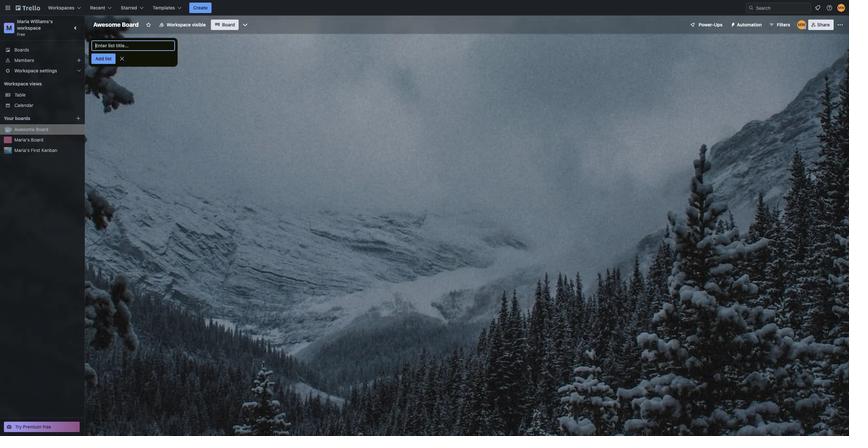 Task type: vqa. For each thing, say whether or not it's contained in the screenshot.
cards
no



Task type: locate. For each thing, give the bounding box(es) containing it.
1 horizontal spatial awesome
[[93, 21, 121, 28]]

maria's inside maria's first kanban 'link'
[[14, 148, 30, 153]]

add
[[95, 56, 104, 61]]

calendar link
[[14, 102, 81, 109]]

1 vertical spatial maria's
[[14, 148, 30, 153]]

0 vertical spatial awesome
[[93, 21, 121, 28]]

board inside text field
[[122, 21, 139, 28]]

templates button
[[149, 3, 185, 13]]

awesome down recent dropdown button
[[93, 21, 121, 28]]

1 vertical spatial awesome board
[[14, 127, 48, 132]]

workspaces
[[48, 5, 74, 10]]

primary element
[[0, 0, 849, 16]]

0 horizontal spatial awesome board
[[14, 127, 48, 132]]

cancel list editing image
[[119, 56, 125, 62]]

filters
[[777, 22, 790, 27]]

workspace inside 'popup button'
[[14, 68, 38, 73]]

maria's inside maria's board link
[[14, 137, 30, 143]]

filters button
[[767, 20, 792, 30]]

m
[[6, 24, 12, 32]]

workspace inside button
[[167, 22, 191, 27]]

maria's
[[14, 137, 30, 143], [14, 148, 30, 153]]

templates
[[153, 5, 175, 10]]

board
[[122, 21, 139, 28], [222, 22, 235, 27], [36, 127, 48, 132], [31, 137, 43, 143]]

try premium free
[[15, 424, 51, 430]]

2 vertical spatial workspace
[[4, 81, 28, 87]]

0 horizontal spatial awesome
[[14, 127, 35, 132]]

search image
[[749, 5, 754, 10]]

show menu image
[[837, 22, 844, 28]]

Search field
[[754, 3, 811, 13]]

board up maria's board link
[[36, 127, 48, 132]]

1 vertical spatial workspace
[[14, 68, 38, 73]]

workspace views
[[4, 81, 42, 87]]

workspace left visible
[[167, 22, 191, 27]]

1 maria's from the top
[[14, 137, 30, 143]]

maria williams's workspace link
[[17, 19, 54, 31]]

add board image
[[76, 116, 81, 121]]

awesome board down starred
[[93, 21, 139, 28]]

views
[[29, 81, 42, 87]]

Board name text field
[[90, 20, 142, 30]]

maria's down maria's board
[[14, 148, 30, 153]]

automation
[[737, 22, 762, 27]]

0 vertical spatial workspace
[[167, 22, 191, 27]]

board down starred dropdown button
[[122, 21, 139, 28]]

workspace up table
[[4, 81, 28, 87]]

maria's up maria's first kanban
[[14, 137, 30, 143]]

0 vertical spatial awesome board
[[93, 21, 139, 28]]

0 vertical spatial maria's
[[14, 137, 30, 143]]

visible
[[192, 22, 206, 27]]

awesome board
[[93, 21, 139, 28], [14, 127, 48, 132]]

first
[[31, 148, 40, 153]]

m link
[[4, 23, 14, 33]]

kanban
[[41, 148, 57, 153]]

ups
[[714, 22, 723, 27]]

2 maria's from the top
[[14, 148, 30, 153]]

maria's first kanban link
[[14, 147, 81, 154]]

table
[[14, 92, 26, 98]]

workspace for workspace settings
[[14, 68, 38, 73]]

board link
[[211, 20, 239, 30]]

star or unstar board image
[[146, 22, 151, 27]]

workspaces button
[[44, 3, 85, 13]]

workspace
[[167, 22, 191, 27], [14, 68, 38, 73], [4, 81, 28, 87]]

awesome down boards
[[14, 127, 35, 132]]

share button
[[808, 20, 834, 30]]

awesome
[[93, 21, 121, 28], [14, 127, 35, 132]]

awesome board inside text field
[[93, 21, 139, 28]]

starred button
[[117, 3, 147, 13]]

members link
[[0, 55, 85, 66]]

table link
[[14, 92, 81, 98]]

workspace visible
[[167, 22, 206, 27]]

awesome board up maria's board
[[14, 127, 48, 132]]

this member is an admin of this board. image
[[803, 26, 806, 29]]

maria's board link
[[14, 137, 81, 143]]

awesome board link
[[14, 126, 81, 133]]

workspace settings button
[[0, 66, 85, 76]]

1 horizontal spatial awesome board
[[93, 21, 139, 28]]

awesome inside text field
[[93, 21, 121, 28]]

workspace settings
[[14, 68, 57, 73]]

workspace down members
[[14, 68, 38, 73]]

workspace navigation collapse icon image
[[71, 24, 80, 33]]



Task type: describe. For each thing, give the bounding box(es) containing it.
list
[[105, 56, 112, 61]]

share
[[817, 22, 830, 27]]

power-ups button
[[686, 20, 727, 30]]

try
[[15, 424, 22, 430]]

workspace for workspace views
[[4, 81, 28, 87]]

add list button
[[91, 54, 116, 64]]

Enter list title… text field
[[91, 40, 175, 51]]

boards
[[14, 47, 29, 53]]

maria williams's workspace free
[[17, 19, 54, 37]]

free
[[43, 424, 51, 430]]

maria's board
[[14, 137, 43, 143]]

open information menu image
[[826, 5, 833, 11]]

free
[[17, 32, 25, 37]]

1 vertical spatial awesome
[[14, 127, 35, 132]]

create
[[193, 5, 208, 10]]

power-ups
[[699, 22, 723, 27]]

recent button
[[86, 3, 116, 13]]

premium
[[23, 424, 42, 430]]

maria's for maria's board
[[14, 137, 30, 143]]

maria williams (mariawilliams94) image
[[797, 20, 806, 29]]

sm image
[[728, 20, 737, 29]]

automation button
[[728, 20, 766, 30]]

calendar
[[14, 103, 33, 108]]

your boards
[[4, 116, 30, 121]]

members
[[14, 57, 34, 63]]

starred
[[121, 5, 137, 10]]

maria
[[17, 19, 29, 24]]

try premium free button
[[4, 422, 80, 433]]

power-
[[699, 22, 714, 27]]

customize views image
[[242, 22, 249, 28]]

maria's for maria's first kanban
[[14, 148, 30, 153]]

workspace
[[17, 25, 41, 31]]

maria's first kanban
[[14, 148, 57, 153]]

boards
[[15, 116, 30, 121]]

workspace visible button
[[155, 20, 210, 30]]

williams's
[[30, 19, 53, 24]]

back to home image
[[16, 3, 40, 13]]

board left customize views icon
[[222, 22, 235, 27]]

boards link
[[0, 45, 85, 55]]

add list
[[95, 56, 112, 61]]

your boards with 3 items element
[[4, 115, 66, 122]]

create button
[[189, 3, 212, 13]]

settings
[[40, 68, 57, 73]]

board up maria's first kanban
[[31, 137, 43, 143]]

your
[[4, 116, 14, 121]]

recent
[[90, 5, 105, 10]]

maria williams (mariawilliams94) image
[[837, 4, 845, 12]]

0 notifications image
[[814, 4, 822, 12]]

workspace for workspace visible
[[167, 22, 191, 27]]



